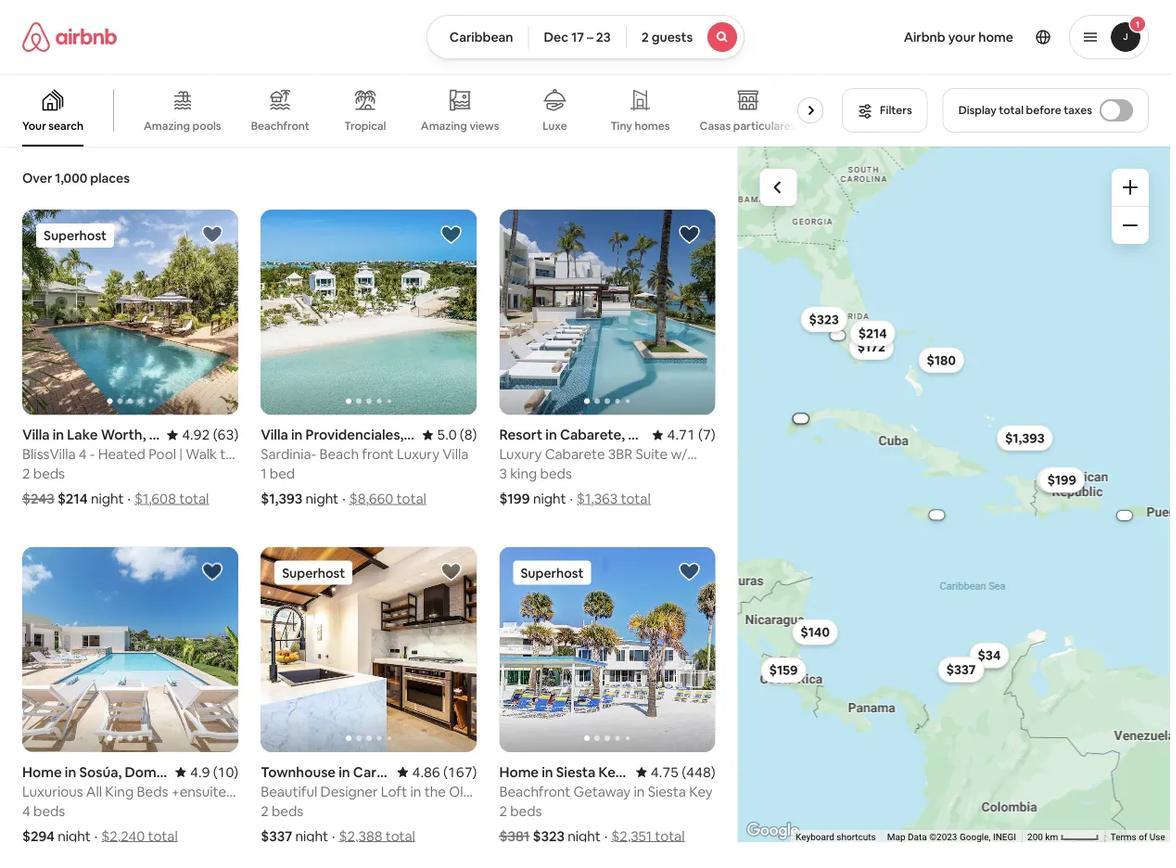 Task type: vqa. For each thing, say whether or not it's contained in the screenshot.
the rightmost THE OF
no



Task type: describe. For each thing, give the bounding box(es) containing it.
map
[[888, 832, 906, 843]]

google image
[[743, 819, 804, 843]]

beachfront for beachfront getaway in siesta key 2 beds
[[500, 783, 571, 801]]

group for 4.92 (63)
[[22, 210, 239, 415]]

terms of use link
[[1111, 832, 1166, 843]]

dec 17 – 23 button
[[528, 15, 627, 59]]

display total before taxes
[[959, 103, 1093, 117]]

$31
[[980, 647, 1001, 664]]

$34 button
[[970, 643, 1010, 669]]

4.71 (7)
[[668, 426, 716, 444]]

google map
showing 38 stays. region
[[738, 147, 1172, 843]]

filters button
[[843, 88, 928, 133]]

beds for 4 beds
[[33, 802, 65, 820]]

group for 4.9 (10)
[[22, 547, 239, 753]]

$294
[[1046, 472, 1077, 488]]

group for 4.75 (448)
[[500, 547, 716, 753]]

$159
[[770, 662, 799, 679]]

4.75
[[651, 763, 679, 781]]

luxury
[[397, 445, 440, 463]]

your search
[[22, 119, 83, 133]]

in
[[634, 783, 645, 801]]

1 inside sardinia- beach front luxury villa 1 bed $1,393 night · $8,660 total
[[261, 465, 267, 483]]

king
[[510, 465, 537, 483]]

tiny
[[611, 119, 633, 133]]

group for 4.71 (7)
[[500, 210, 716, 415]]

$337
[[947, 662, 977, 678]]

zoom in image
[[1124, 180, 1138, 195]]

23
[[596, 29, 611, 45]]

$294 button
[[1038, 467, 1085, 493]]

beds for 2 beds
[[272, 802, 304, 820]]

$180 button
[[919, 347, 965, 373]]

$199 inside 3 king beds $199 night · $1,363 total
[[500, 490, 530, 508]]

(167)
[[443, 763, 477, 781]]

profile element
[[767, 0, 1150, 74]]

$199 button
[[1040, 467, 1086, 493]]

add to wishlist: townhouse in cartagena, colombia image
[[440, 561, 462, 583]]

dec 17 – 23
[[544, 29, 611, 45]]

caribbean
[[450, 29, 514, 45]]

your
[[949, 29, 976, 45]]

night for $199
[[533, 490, 566, 508]]

add to wishlist: villa in providenciales, turks & caicos islands image
[[440, 224, 462, 246]]

front
[[362, 445, 394, 463]]

4.75 out of 5 average rating,  448 reviews image
[[636, 763, 716, 781]]

km
[[1046, 832, 1059, 843]]

homes
[[635, 119, 670, 133]]

over 1,000 places
[[22, 170, 130, 186]]

add to wishlist: resort in cabarete, dominican republic image
[[679, 224, 701, 246]]

4 beds
[[22, 802, 65, 820]]

beach
[[320, 445, 359, 463]]

$180
[[928, 352, 957, 369]]

bed
[[270, 465, 295, 483]]

$8,660 total button
[[349, 490, 427, 508]]

(63)
[[213, 426, 239, 444]]

views
[[470, 119, 500, 133]]

4.71
[[668, 426, 696, 444]]

amazing views
[[421, 119, 500, 133]]

night for $214
[[91, 490, 124, 508]]

casas particulares
[[700, 119, 796, 133]]

$323 button
[[801, 306, 848, 332]]

google,
[[960, 832, 991, 843]]

3
[[500, 465, 507, 483]]

$214 button
[[851, 320, 896, 346]]

4.75 (448)
[[651, 763, 716, 781]]

$323
[[810, 311, 840, 328]]

amazing for amazing pools
[[144, 119, 190, 133]]

tiny homes
[[611, 119, 670, 133]]

sardinia-
[[261, 445, 317, 463]]

pools
[[193, 119, 221, 133]]

$172
[[858, 339, 886, 356]]

add to wishlist: villa in lake worth, florida image
[[202, 224, 224, 246]]

2 inside beachfront getaway in siesta key 2 beds
[[500, 802, 507, 820]]

$214 inside button
[[859, 325, 888, 342]]

display total before taxes button
[[943, 88, 1150, 133]]

home
[[979, 29, 1014, 45]]

$172 button
[[850, 334, 895, 360]]

siesta
[[648, 783, 686, 801]]

(7)
[[699, 426, 716, 444]]

beds inside beachfront getaway in siesta key 2 beds
[[510, 802, 542, 820]]

$1,393 inside sardinia- beach front luxury villa 1 bed $1,393 night · $8,660 total
[[261, 490, 303, 508]]

shortcuts
[[837, 832, 877, 843]]

4.92 out of 5 average rating,  63 reviews image
[[167, 426, 239, 444]]

getaway
[[574, 783, 631, 801]]

4.86 (167)
[[412, 763, 477, 781]]

2 for 2 guests
[[642, 29, 649, 45]]

2 for 2 beds $243 $214 night · $1,608 total
[[22, 465, 30, 483]]

villa
[[443, 445, 469, 463]]

add to wishlist: home in sosúa, dominican republic image
[[202, 561, 224, 583]]

4.71 out of 5 average rating,  7 reviews image
[[653, 426, 716, 444]]

©2023
[[930, 832, 958, 843]]

4.9 out of 5 average rating,  10 reviews image
[[175, 763, 239, 781]]

beds for 2 beds $243 $214 night · $1,608 total
[[33, 465, 65, 483]]

$159 button
[[762, 658, 807, 683]]

4.9 (10)
[[190, 763, 239, 781]]

group for 5.0 (8)
[[261, 210, 477, 415]]

$337 button
[[939, 657, 985, 683]]

$1,393 inside "$1,393 $199"
[[1006, 430, 1046, 447]]

· inside sardinia- beach front luxury villa 1 bed $1,393 night · $8,660 total
[[342, 490, 346, 508]]

amazing pools
[[144, 119, 221, 133]]



Task type: locate. For each thing, give the bounding box(es) containing it.
$214 right '$243'
[[57, 490, 88, 508]]

airbnb your home link
[[893, 18, 1025, 57]]

filters
[[881, 103, 913, 117]]

3 night from the left
[[533, 490, 566, 508]]

amazing left the views
[[421, 119, 467, 133]]

$1,393
[[1006, 430, 1046, 447], [261, 490, 303, 508]]

1
[[1136, 18, 1140, 30], [261, 465, 267, 483]]

2 beds $243 $214 night · $1,608 total
[[22, 465, 209, 508]]

$1,363 total button
[[577, 490, 651, 508]]

2 inside button
[[642, 29, 649, 45]]

$243
[[22, 490, 54, 508]]

airbnb your home
[[904, 29, 1014, 45]]

amazing left the pools
[[144, 119, 190, 133]]

use
[[1150, 832, 1166, 843]]

$199 down king at the left bottom of the page
[[500, 490, 530, 508]]

4.9
[[190, 763, 210, 781]]

taxes
[[1064, 103, 1093, 117]]

guests
[[652, 29, 693, 45]]

4.86
[[412, 763, 440, 781]]

5.0 (8)
[[437, 426, 477, 444]]

1 vertical spatial $214
[[57, 490, 88, 508]]

tropical
[[344, 119, 386, 133]]

group for 4.86 (167)
[[261, 547, 477, 753]]

0 vertical spatial $1,393
[[1006, 430, 1046, 447]]

beachfront
[[251, 119, 310, 133], [500, 783, 571, 801]]

· for $214
[[128, 490, 131, 508]]

beachfront left getaway
[[500, 783, 571, 801]]

$1,608 total button
[[135, 490, 209, 508]]

total left before
[[999, 103, 1024, 117]]

$140 button
[[793, 619, 839, 645]]

$1,363
[[577, 490, 618, 508]]

$199
[[1048, 472, 1077, 488], [500, 490, 530, 508]]

total inside button
[[999, 103, 1024, 117]]

· for $199
[[570, 490, 573, 508]]

before
[[1027, 103, 1062, 117]]

of
[[1140, 832, 1148, 843]]

map data ©2023 google, inegi
[[888, 832, 1017, 843]]

1 horizontal spatial amazing
[[421, 119, 467, 133]]

1 inside dropdown button
[[1136, 18, 1140, 30]]

$214 inside 2 beds $243 $214 night · $1,608 total
[[57, 490, 88, 508]]

· inside 2 beds $243 $214 night · $1,608 total
[[128, 490, 131, 508]]

night down king at the left bottom of the page
[[533, 490, 566, 508]]

1 · from the left
[[128, 490, 131, 508]]

add to wishlist: home in siesta key, florida image
[[679, 561, 701, 583]]

search
[[49, 119, 83, 133]]

total right $1,363
[[621, 490, 651, 508]]

5.0 out of 5 average rating,  8 reviews image
[[422, 426, 477, 444]]

1 vertical spatial 1
[[261, 465, 267, 483]]

3 · from the left
[[570, 490, 573, 508]]

0 vertical spatial $199
[[1048, 472, 1077, 488]]

$1,608
[[135, 490, 176, 508]]

$34
[[979, 647, 1002, 664]]

beachfront inside beachfront getaway in siesta key 2 beds
[[500, 783, 571, 801]]

keyboard shortcuts button
[[796, 831, 877, 843]]

(10)
[[213, 763, 239, 781]]

3 king beds $199 night · $1,363 total
[[500, 465, 651, 508]]

0 vertical spatial $214
[[859, 325, 888, 342]]

terms
[[1111, 832, 1137, 843]]

4.92
[[182, 426, 210, 444]]

17
[[572, 29, 584, 45]]

2 for 2 beds
[[261, 802, 269, 820]]

0 horizontal spatial night
[[91, 490, 124, 508]]

dec
[[544, 29, 569, 45]]

places
[[90, 170, 130, 186]]

1 horizontal spatial 1
[[1136, 18, 1140, 30]]

1 horizontal spatial $1,393
[[1006, 430, 1046, 447]]

$199 inside "$1,393 $199"
[[1048, 472, 1077, 488]]

keyboard shortcuts
[[796, 832, 877, 843]]

caribbean button
[[427, 15, 529, 59]]

200
[[1028, 832, 1044, 843]]

night inside 3 king beds $199 night · $1,363 total
[[533, 490, 566, 508]]

1 vertical spatial $1,393
[[261, 490, 303, 508]]

$8,660
[[349, 490, 394, 508]]

beachfront for beachfront
[[251, 119, 310, 133]]

2 guests
[[642, 29, 693, 45]]

beachfront right the pools
[[251, 119, 310, 133]]

night down beach
[[306, 490, 339, 508]]

1 horizontal spatial beachfront
[[500, 783, 571, 801]]

none search field containing caribbean
[[427, 15, 745, 59]]

0 vertical spatial beachfront
[[251, 119, 310, 133]]

keyboard
[[796, 832, 835, 843]]

1 horizontal spatial night
[[306, 490, 339, 508]]

4
[[22, 802, 30, 820]]

key
[[689, 783, 713, 801]]

2 · from the left
[[342, 490, 346, 508]]

· left $1,608
[[128, 490, 131, 508]]

inegi
[[994, 832, 1017, 843]]

0 horizontal spatial amazing
[[144, 119, 190, 133]]

over
[[22, 170, 52, 186]]

200 km
[[1028, 832, 1061, 843]]

0 vertical spatial 1
[[1136, 18, 1140, 30]]

particulares
[[734, 119, 796, 133]]

your
[[22, 119, 46, 133]]

0 horizontal spatial 1
[[261, 465, 267, 483]]

0 horizontal spatial ·
[[128, 490, 131, 508]]

(8)
[[460, 426, 477, 444]]

0 horizontal spatial $1,393
[[261, 490, 303, 508]]

$1,393 up $294 button
[[1006, 430, 1046, 447]]

$214 right $323 button in the top right of the page
[[859, 325, 888, 342]]

1 night from the left
[[91, 490, 124, 508]]

1 horizontal spatial ·
[[342, 490, 346, 508]]

night inside 2 beds $243 $214 night · $1,608 total
[[91, 490, 124, 508]]

terms of use
[[1111, 832, 1166, 843]]

group
[[0, 74, 831, 147], [22, 210, 239, 415], [261, 210, 477, 415], [500, 210, 716, 415], [22, 547, 239, 753], [261, 547, 477, 753], [500, 547, 716, 753]]

total right $8,660
[[397, 490, 427, 508]]

beds inside 2 beds $243 $214 night · $1,608 total
[[33, 465, 65, 483]]

night
[[91, 490, 124, 508], [306, 490, 339, 508], [533, 490, 566, 508]]

$140
[[801, 624, 831, 641]]

0 horizontal spatial $199
[[500, 490, 530, 508]]

beds inside 3 king beds $199 night · $1,363 total
[[540, 465, 572, 483]]

zoom out image
[[1124, 218, 1138, 233]]

total right $1,608
[[179, 490, 209, 508]]

2
[[642, 29, 649, 45], [22, 465, 30, 483], [261, 802, 269, 820], [500, 802, 507, 820]]

$1,393 down the bed
[[261, 490, 303, 508]]

total inside 2 beds $243 $214 night · $1,608 total
[[179, 490, 209, 508]]

luxe
[[543, 119, 568, 133]]

1 horizontal spatial $199
[[1048, 472, 1077, 488]]

2 horizontal spatial ·
[[570, 490, 573, 508]]

airbnb
[[904, 29, 946, 45]]

1 horizontal spatial $214
[[859, 325, 888, 342]]

$1,393 $199
[[1006, 430, 1077, 488]]

·
[[128, 490, 131, 508], [342, 490, 346, 508], [570, 490, 573, 508]]

2 guests button
[[626, 15, 745, 59]]

1 button
[[1070, 15, 1150, 59]]

None search field
[[427, 15, 745, 59]]

0 horizontal spatial $214
[[57, 490, 88, 508]]

· inside 3 king beds $199 night · $1,363 total
[[570, 490, 573, 508]]

5.0
[[437, 426, 457, 444]]

1 vertical spatial beachfront
[[500, 783, 571, 801]]

· left $1,363
[[570, 490, 573, 508]]

night inside sardinia- beach front luxury villa 1 bed $1,393 night · $8,660 total
[[306, 490, 339, 508]]

sardinia- beach front luxury villa 1 bed $1,393 night · $8,660 total
[[261, 445, 469, 508]]

total inside sardinia- beach front luxury villa 1 bed $1,393 night · $8,660 total
[[397, 490, 427, 508]]

total inside 3 king beds $199 night · $1,363 total
[[621, 490, 651, 508]]

group containing amazing views
[[0, 74, 831, 147]]

data
[[908, 832, 928, 843]]

1 vertical spatial $199
[[500, 490, 530, 508]]

0 horizontal spatial beachfront
[[251, 119, 310, 133]]

display
[[959, 103, 997, 117]]

2 night from the left
[[306, 490, 339, 508]]

amazing for amazing views
[[421, 119, 467, 133]]

night left $1,608
[[91, 490, 124, 508]]

$199 down $1,393 button
[[1048, 472, 1077, 488]]

200 km button
[[1023, 830, 1106, 843]]

2 inside 2 beds $243 $214 night · $1,608 total
[[22, 465, 30, 483]]

· left $8,660
[[342, 490, 346, 508]]

2 horizontal spatial night
[[533, 490, 566, 508]]

2 beds
[[261, 802, 304, 820]]

4.86 out of 5 average rating,  167 reviews image
[[398, 763, 477, 781]]



